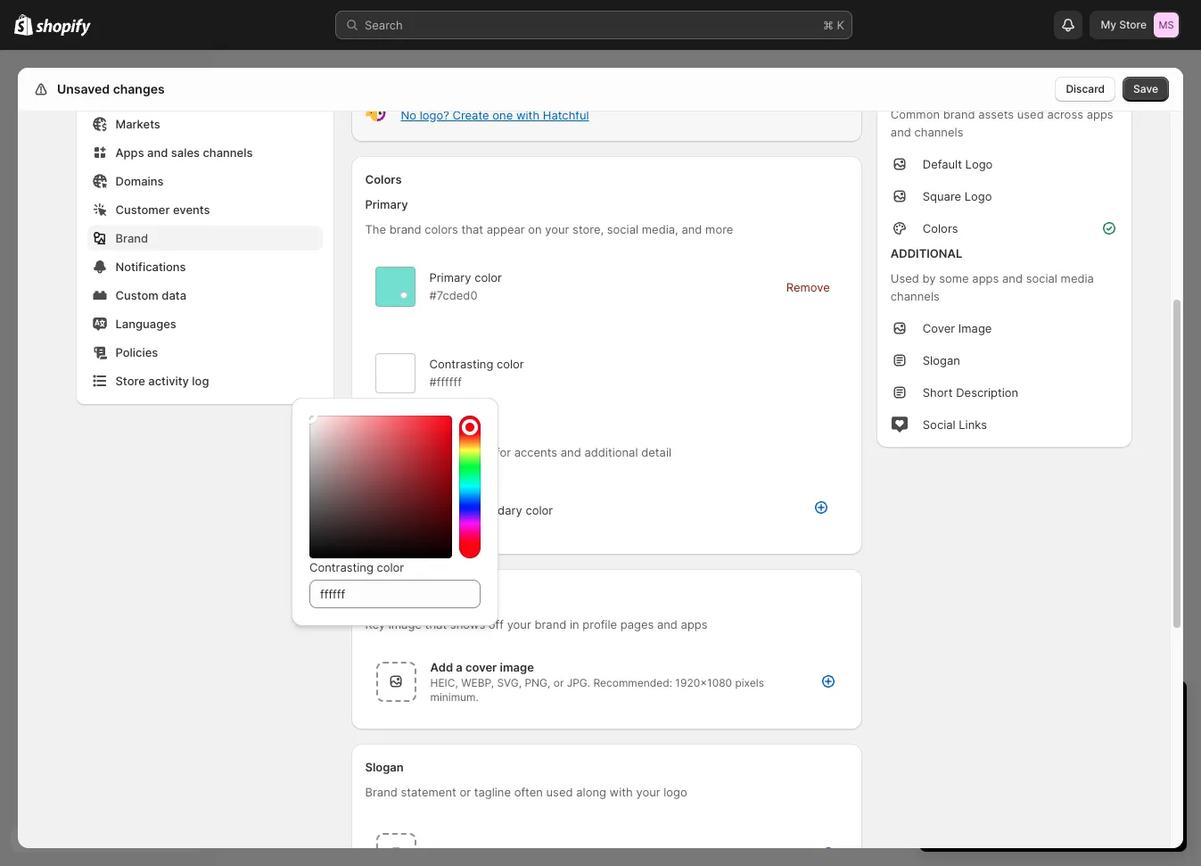 Task type: locate. For each thing, give the bounding box(es) containing it.
colors up primary color #7cded0 at the top
[[425, 222, 458, 236]]

1 vertical spatial apps
[[973, 271, 1000, 286]]

and right "pages"
[[658, 617, 678, 632]]

brand left assets at the right
[[944, 107, 976, 121]]

some
[[940, 271, 970, 286]]

1 horizontal spatial contrasting
[[430, 357, 494, 371]]

1 vertical spatial your
[[507, 617, 532, 632]]

channels down used at the top right
[[891, 289, 940, 303]]

notifications
[[116, 260, 186, 274]]

or left tagline
[[460, 785, 471, 799]]

with
[[517, 108, 540, 122], [610, 785, 633, 799]]

logo for square logo
[[965, 189, 993, 203]]

color up #7cded0
[[475, 270, 502, 285]]

data
[[162, 288, 187, 302]]

a
[[455, 503, 462, 517], [456, 660, 463, 675], [456, 846, 463, 861]]

heic,
[[431, 676, 458, 690]]

0 vertical spatial a
[[455, 503, 462, 517]]

1 vertical spatial contrasting
[[310, 560, 374, 575]]

across
[[1048, 107, 1084, 121]]

remove button
[[776, 274, 841, 299]]

on
[[528, 222, 542, 236]]

add up 'heic,'
[[431, 660, 453, 675]]

store right the my
[[1120, 18, 1147, 31]]

my store
[[1101, 18, 1147, 31]]

channels down the common
[[915, 125, 964, 139]]

cover image
[[923, 321, 993, 335]]

for
[[496, 445, 511, 460]]

and right some
[[1003, 271, 1023, 286]]

⌘ k
[[824, 18, 845, 32]]

minimum.
[[431, 691, 479, 704]]

1 horizontal spatial used
[[547, 785, 573, 799]]

cover
[[923, 321, 956, 335]]

1920×1080
[[676, 676, 733, 690]]

apps right some
[[973, 271, 1000, 286]]

2 vertical spatial brand
[[535, 617, 567, 632]]

1 horizontal spatial colors
[[923, 221, 959, 236]]

supporting colors used for accents and additional detail
[[365, 445, 672, 460]]

channels inside common brand assets used across apps and channels
[[915, 125, 964, 139]]

jpg.
[[567, 676, 591, 690]]

assets
[[979, 107, 1015, 121]]

a up 'heic,'
[[456, 660, 463, 675]]

0 vertical spatial brand
[[116, 231, 148, 245]]

1 horizontal spatial slogan
[[923, 353, 961, 368]]

apps
[[116, 145, 144, 160]]

0 horizontal spatial your
[[507, 617, 532, 632]]

primary for primary color #7cded0
[[430, 270, 472, 285]]

add left slogan
[[431, 846, 453, 861]]

domains link
[[87, 169, 323, 194]]

0 vertical spatial add
[[430, 503, 452, 517]]

apps inside used by some apps and social media channels
[[973, 271, 1000, 286]]

1 vertical spatial colors
[[429, 445, 463, 460]]

2 horizontal spatial brand
[[944, 107, 976, 121]]

slogan down cover
[[923, 353, 961, 368]]

brand down customer
[[116, 231, 148, 245]]

1 horizontal spatial with
[[610, 785, 633, 799]]

0 vertical spatial colors
[[425, 222, 458, 236]]

additional
[[891, 246, 963, 261]]

0 horizontal spatial colors
[[365, 172, 402, 186]]

change image
[[400, 292, 407, 299]]

and left 'more' on the top right of the page
[[682, 222, 703, 236]]

0 vertical spatial or
[[554, 676, 564, 690]]

apps
[[1087, 107, 1114, 121], [973, 271, 1000, 286], [681, 617, 708, 632]]

0 horizontal spatial social
[[607, 222, 639, 236]]

brand right the
[[390, 222, 422, 236]]

customer events link
[[87, 197, 323, 222]]

pages
[[621, 617, 654, 632]]

contrasting
[[430, 357, 494, 371], [310, 560, 374, 575]]

primary up the
[[365, 197, 408, 211]]

0 horizontal spatial that
[[425, 617, 447, 632]]

primary inside primary color #7cded0
[[430, 270, 472, 285]]

1 vertical spatial a
[[456, 660, 463, 675]]

1 horizontal spatial primary
[[430, 270, 472, 285]]

add left secondary
[[430, 503, 452, 517]]

contrasting color #ffffff
[[430, 357, 524, 389]]

logo right default
[[966, 157, 993, 171]]

0 vertical spatial logo
[[966, 157, 993, 171]]

used right often at bottom left
[[547, 785, 573, 799]]

0 horizontal spatial slogan
[[365, 760, 404, 774]]

store inside the settings dialog
[[116, 374, 145, 388]]

used right assets at the right
[[1018, 107, 1045, 121]]

and down the common
[[891, 125, 912, 139]]

image right key
[[389, 617, 422, 632]]

brand for the
[[390, 222, 422, 236]]

3 days left in your trial element
[[920, 727, 1188, 852]]

colors up additional
[[923, 221, 959, 236]]

used
[[891, 271, 920, 286]]

social right the 'store,'
[[607, 222, 639, 236]]

or left jpg. in the left bottom of the page
[[554, 676, 564, 690]]

shopify image
[[14, 14, 33, 36]]

a inside add a cover image heic, webp, svg, png, or jpg. recommended: 1920×1080 pixels minimum.
[[456, 660, 463, 675]]

slogan up "statement"
[[365, 760, 404, 774]]

1 horizontal spatial social
[[1027, 271, 1058, 286]]

brand link
[[87, 226, 323, 251]]

markets link
[[87, 112, 323, 137]]

no logo? create one with hatchful
[[401, 108, 589, 122]]

one
[[493, 108, 513, 122]]

png,
[[525, 676, 551, 690]]

channels inside used by some apps and social media channels
[[891, 289, 940, 303]]

1 vertical spatial image
[[500, 660, 534, 675]]

contrasting up contrasting color text field
[[310, 560, 374, 575]]

1 horizontal spatial or
[[554, 676, 564, 690]]

0 horizontal spatial store
[[116, 374, 145, 388]]

or inside add a cover image heic, webp, svg, png, or jpg. recommended: 1920×1080 pixels minimum.
[[554, 676, 564, 690]]

slogan
[[466, 846, 503, 861]]

0 horizontal spatial apps
[[681, 617, 708, 632]]

colors up the
[[365, 172, 402, 186]]

1 horizontal spatial brand
[[365, 785, 398, 799]]

color inside contrasting color #ffffff
[[497, 357, 524, 371]]

logo?
[[420, 108, 450, 122]]

contrasting inside contrasting color #ffffff
[[430, 357, 494, 371]]

0 vertical spatial with
[[517, 108, 540, 122]]

1 horizontal spatial brand
[[535, 617, 567, 632]]

add for add a cover image heic, webp, svg, png, or jpg. recommended: 1920×1080 pixels minimum.
[[431, 660, 453, 675]]

that left shows
[[425, 617, 447, 632]]

2 vertical spatial apps
[[681, 617, 708, 632]]

1 vertical spatial brand
[[365, 785, 398, 799]]

brand inside common brand assets used across apps and channels
[[944, 107, 976, 121]]

color for contrasting color #ffffff
[[497, 357, 524, 371]]

a for slogan
[[456, 846, 463, 861]]

1 vertical spatial brand
[[390, 222, 422, 236]]

1 horizontal spatial that
[[462, 222, 484, 236]]

used
[[1018, 107, 1045, 121], [466, 445, 493, 460], [547, 785, 573, 799]]

1 vertical spatial add
[[431, 660, 453, 675]]

media
[[1061, 271, 1095, 286]]

0 horizontal spatial with
[[517, 108, 540, 122]]

0 horizontal spatial contrasting
[[310, 560, 374, 575]]

default
[[923, 157, 963, 171]]

0 horizontal spatial image
[[389, 617, 422, 632]]

used left for
[[466, 445, 493, 460]]

colors right supporting
[[429, 445, 463, 460]]

used by some apps and social media channels
[[891, 271, 1095, 303]]

statement
[[401, 785, 457, 799]]

1 horizontal spatial your
[[545, 222, 570, 236]]

store
[[1120, 18, 1147, 31], [116, 374, 145, 388]]

brand left in
[[535, 617, 567, 632]]

0 vertical spatial slogan
[[923, 353, 961, 368]]

1 vertical spatial slogan
[[365, 760, 404, 774]]

and
[[891, 125, 912, 139], [147, 145, 168, 160], [682, 222, 703, 236], [1003, 271, 1023, 286], [561, 445, 582, 460], [658, 617, 678, 632]]

policies
[[116, 345, 158, 360]]

0 vertical spatial your
[[545, 222, 570, 236]]

2 horizontal spatial your
[[637, 785, 661, 799]]

color for primary color #7cded0
[[475, 270, 502, 285]]

1 vertical spatial store
[[116, 374, 145, 388]]

dialog
[[1191, 68, 1202, 849]]

brand
[[944, 107, 976, 121], [390, 222, 422, 236], [535, 617, 567, 632]]

color inside primary color #7cded0
[[475, 270, 502, 285]]

1 horizontal spatial image
[[500, 660, 534, 675]]

2 horizontal spatial apps
[[1087, 107, 1114, 121]]

1 vertical spatial colors
[[923, 221, 959, 236]]

0 vertical spatial image
[[389, 617, 422, 632]]

slogan
[[923, 353, 961, 368], [365, 760, 404, 774]]

0 vertical spatial apps
[[1087, 107, 1114, 121]]

description
[[957, 385, 1019, 400]]

shopify image
[[36, 18, 91, 36]]

and right apps on the left top
[[147, 145, 168, 160]]

with right along
[[610, 785, 633, 799]]

policies link
[[87, 340, 323, 365]]

custom data link
[[87, 283, 323, 308]]

that left appear
[[462, 222, 484, 236]]

brand
[[116, 231, 148, 245], [365, 785, 398, 799]]

0 horizontal spatial brand
[[390, 222, 422, 236]]

your left 'logo'
[[637, 785, 661, 799]]

2 vertical spatial your
[[637, 785, 661, 799]]

color up for
[[497, 357, 524, 371]]

image up svg,
[[500, 660, 534, 675]]

languages link
[[87, 311, 323, 336]]

1 vertical spatial social
[[1027, 271, 1058, 286]]

changes
[[113, 81, 165, 96]]

with right the one
[[517, 108, 540, 122]]

svg,
[[497, 676, 522, 690]]

your right on
[[545, 222, 570, 236]]

2 vertical spatial a
[[456, 846, 463, 861]]

0 vertical spatial contrasting
[[430, 357, 494, 371]]

contrasting up #ffffff
[[430, 357, 494, 371]]

0 vertical spatial used
[[1018, 107, 1045, 121]]

color
[[475, 270, 502, 285], [497, 357, 524, 371], [526, 503, 553, 517], [377, 560, 404, 575]]

social left media
[[1027, 271, 1058, 286]]

logo
[[664, 785, 688, 799]]

0 vertical spatial store
[[1120, 18, 1147, 31]]

your right off
[[507, 617, 532, 632]]

a left slogan
[[456, 846, 463, 861]]

save button
[[1123, 77, 1170, 102]]

0 horizontal spatial brand
[[116, 231, 148, 245]]

brand left "statement"
[[365, 785, 398, 799]]

channels down the markets 'link'
[[203, 145, 253, 160]]

store down policies
[[116, 374, 145, 388]]

channels for common
[[915, 125, 964, 139]]

add for add a secondary color
[[430, 503, 452, 517]]

apps down discard button
[[1087, 107, 1114, 121]]

sales
[[171, 145, 200, 160]]

2 vertical spatial used
[[547, 785, 573, 799]]

a for cover
[[456, 660, 463, 675]]

and inside common brand assets used across apps and channels
[[891, 125, 912, 139]]

add inside add a cover image heic, webp, svg, png, or jpg. recommended: 1920×1080 pixels minimum.
[[431, 660, 453, 675]]

1 horizontal spatial apps
[[973, 271, 1000, 286]]

1 vertical spatial or
[[460, 785, 471, 799]]

and right accents
[[561, 445, 582, 460]]

color up contrasting color text field
[[377, 560, 404, 575]]

remove
[[787, 280, 831, 294]]

a left secondary
[[455, 503, 462, 517]]

0 horizontal spatial primary
[[365, 197, 408, 211]]

0 vertical spatial primary
[[365, 197, 408, 211]]

primary up #7cded0
[[430, 270, 472, 285]]

log
[[192, 374, 209, 388]]

social
[[923, 418, 956, 432]]

2 horizontal spatial used
[[1018, 107, 1045, 121]]

1 horizontal spatial store
[[1120, 18, 1147, 31]]

short
[[923, 385, 953, 400]]

logo right the 'square'
[[965, 189, 993, 203]]

or
[[554, 676, 564, 690], [460, 785, 471, 799]]

0 vertical spatial brand
[[944, 107, 976, 121]]

2 vertical spatial add
[[431, 846, 453, 861]]

1 vertical spatial used
[[466, 445, 493, 460]]

1 vertical spatial primary
[[430, 270, 472, 285]]

apps right "pages"
[[681, 617, 708, 632]]

0 vertical spatial colors
[[365, 172, 402, 186]]

1 vertical spatial logo
[[965, 189, 993, 203]]

2 vertical spatial channels
[[891, 289, 940, 303]]

customer
[[116, 203, 170, 217]]

0 vertical spatial channels
[[915, 125, 964, 139]]



Task type: describe. For each thing, give the bounding box(es) containing it.
and inside used by some apps and social media channels
[[1003, 271, 1023, 286]]

cover
[[466, 660, 497, 675]]

the
[[365, 222, 386, 236]]

#ffffff
[[430, 375, 462, 389]]

brand for common
[[944, 107, 976, 121]]

media,
[[642, 222, 679, 236]]

my store image
[[1155, 12, 1180, 37]]

events
[[173, 203, 210, 217]]

color for contrasting color
[[377, 560, 404, 575]]

my
[[1101, 18, 1117, 31]]

brand for brand
[[116, 231, 148, 245]]

settings
[[54, 81, 104, 96]]

apps and sales channels
[[116, 145, 253, 160]]

add for add a slogan
[[431, 846, 453, 861]]

common
[[891, 107, 940, 121]]

search
[[365, 18, 403, 32]]

channels for used
[[891, 289, 940, 303]]

image inside add a cover image heic, webp, svg, png, or jpg. recommended: 1920×1080 pixels minimum.
[[500, 660, 534, 675]]

apps inside common brand assets used across apps and channels
[[1087, 107, 1114, 121]]

custom
[[116, 288, 159, 302]]

recommended:
[[594, 676, 673, 690]]

1 vertical spatial channels
[[203, 145, 253, 160]]

links
[[959, 418, 988, 432]]

off
[[489, 617, 504, 632]]

square
[[923, 189, 962, 203]]

webp,
[[461, 676, 494, 690]]

hatchful
[[543, 108, 589, 122]]

pixels
[[736, 676, 765, 690]]

custom data
[[116, 288, 187, 302]]

no
[[401, 108, 417, 122]]

unsaved changes
[[57, 81, 165, 96]]

profile
[[583, 617, 618, 632]]

Contrasting color text field
[[310, 580, 481, 609]]

a for secondary
[[455, 503, 462, 517]]

1 vertical spatial that
[[425, 617, 447, 632]]

⌘
[[824, 18, 834, 32]]

color right secondary
[[526, 503, 553, 517]]

shows
[[450, 617, 486, 632]]

often
[[514, 785, 543, 799]]

no logo? create one with hatchful link
[[401, 108, 589, 122]]

additional
[[585, 445, 638, 460]]

square logo
[[923, 189, 993, 203]]

in
[[570, 617, 580, 632]]

appear
[[487, 222, 525, 236]]

contrasting for contrasting color #ffffff
[[430, 357, 494, 371]]

brand for brand statement or tagline often used along with your logo
[[365, 785, 398, 799]]

detail
[[642, 445, 672, 460]]

accents
[[515, 445, 558, 460]]

save
[[1134, 82, 1159, 95]]

discard
[[1067, 82, 1106, 95]]

logo for default logo
[[966, 157, 993, 171]]

common brand assets used across apps and channels
[[891, 107, 1114, 139]]

unsaved
[[57, 81, 110, 96]]

0 vertical spatial that
[[462, 222, 484, 236]]

0 horizontal spatial used
[[466, 445, 493, 460]]

key
[[365, 617, 385, 632]]

key image that shows off your brand in profile pages and apps
[[365, 617, 708, 632]]

add a slogan
[[431, 846, 503, 861]]

image
[[959, 321, 993, 335]]

social links
[[923, 418, 988, 432]]

notifications link
[[87, 254, 323, 279]]

supporting
[[365, 445, 426, 460]]

the brand colors that appear on your store, social media, and more
[[365, 222, 734, 236]]

store activity log
[[116, 374, 209, 388]]

apps and sales channels link
[[87, 140, 323, 165]]

customer events
[[116, 203, 210, 217]]

contrasting color
[[310, 560, 404, 575]]

add a secondary color
[[430, 503, 553, 517]]

used inside common brand assets used across apps and channels
[[1018, 107, 1045, 121]]

contrasting for contrasting color
[[310, 560, 374, 575]]

#7cded0
[[430, 288, 478, 302]]

0 horizontal spatial or
[[460, 785, 471, 799]]

1 vertical spatial with
[[610, 785, 633, 799]]

languages
[[116, 317, 176, 331]]

short description
[[923, 385, 1019, 400]]

social inside used by some apps and social media channels
[[1027, 271, 1058, 286]]

discard button
[[1056, 77, 1116, 102]]

markets
[[116, 117, 160, 131]]

activity
[[148, 374, 189, 388]]

add a cover image heic, webp, svg, png, or jpg. recommended: 1920×1080 pixels minimum.
[[431, 660, 765, 704]]

by
[[923, 271, 937, 286]]

0 vertical spatial social
[[607, 222, 639, 236]]

store,
[[573, 222, 604, 236]]

secondary
[[465, 503, 523, 517]]

along
[[577, 785, 607, 799]]

primary color #7cded0
[[430, 270, 502, 302]]

more
[[706, 222, 734, 236]]

primary for primary
[[365, 197, 408, 211]]

settings dialog
[[18, 0, 1184, 866]]

no logo? create one with hatchful image
[[365, 102, 387, 123]]

domains
[[116, 174, 164, 188]]



Task type: vqa. For each thing, say whether or not it's contained in the screenshot.
Notifications LINK
yes



